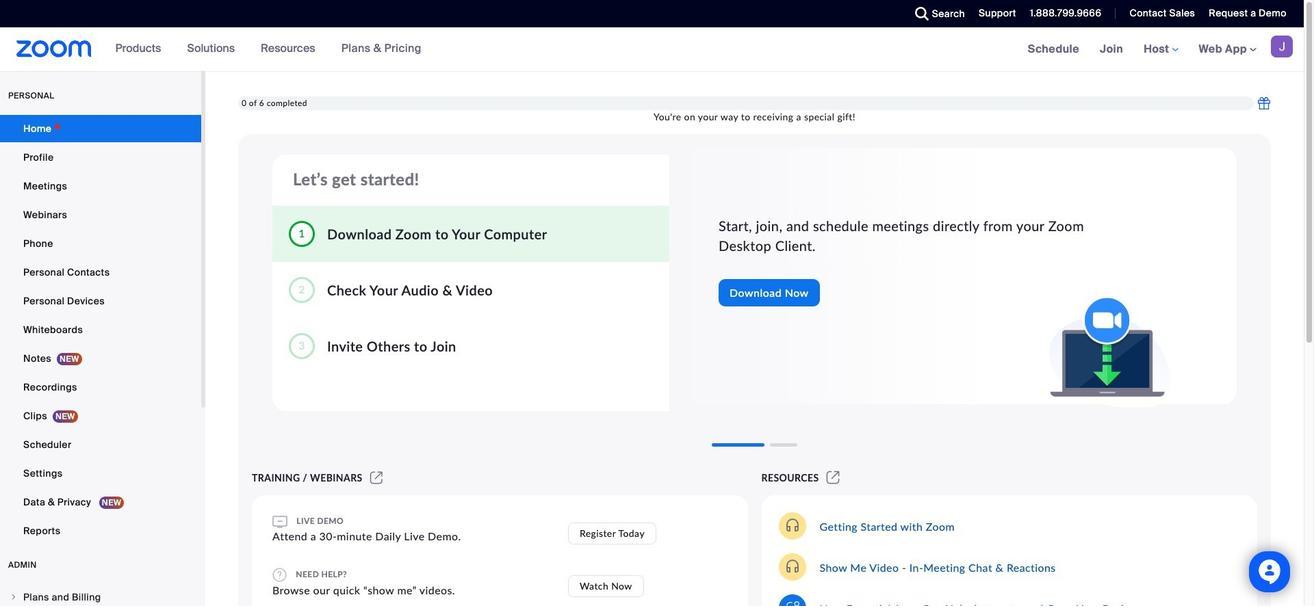 Task type: locate. For each thing, give the bounding box(es) containing it.
banner
[[0, 27, 1304, 72]]

window new image
[[825, 472, 842, 484]]

product information navigation
[[105, 27, 432, 71]]

menu item
[[0, 585, 201, 606]]

meetings navigation
[[1018, 27, 1304, 72]]



Task type: vqa. For each thing, say whether or not it's contained in the screenshot.
the leftmost window new 'icon'
no



Task type: describe. For each thing, give the bounding box(es) containing it.
window new image
[[368, 472, 385, 484]]

profile picture image
[[1271, 36, 1293, 57]]

personal menu menu
[[0, 115, 201, 546]]

zoom logo image
[[16, 40, 91, 57]]

right image
[[10, 593, 18, 602]]



